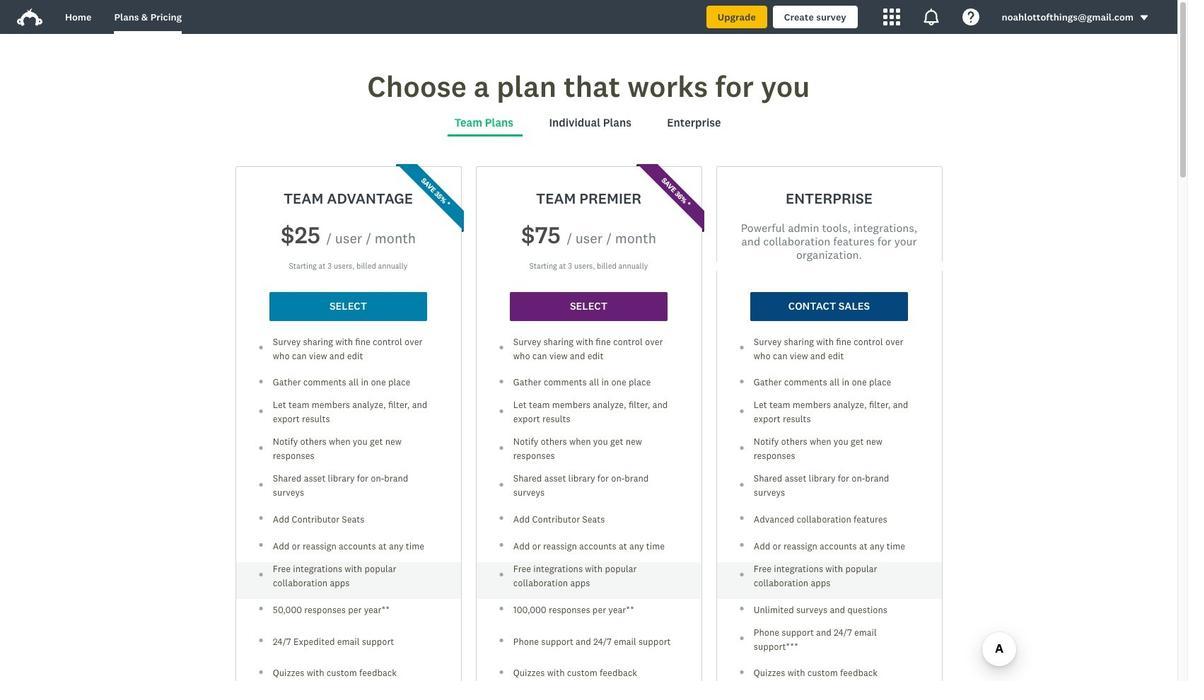 Task type: describe. For each thing, give the bounding box(es) containing it.
1 products icon image from the left
[[884, 8, 901, 25]]

surveymonkey logo image
[[17, 8, 42, 26]]

help icon image
[[963, 8, 980, 25]]

2 products icon image from the left
[[923, 8, 940, 25]]



Task type: vqa. For each thing, say whether or not it's contained in the screenshot.
left PRODUCTS ICON
yes



Task type: locate. For each thing, give the bounding box(es) containing it.
0 horizontal spatial products icon image
[[884, 8, 901, 25]]

products icon image
[[884, 8, 901, 25], [923, 8, 940, 25]]

1 horizontal spatial products icon image
[[923, 8, 940, 25]]

dropdown arrow image
[[1140, 13, 1150, 23]]



